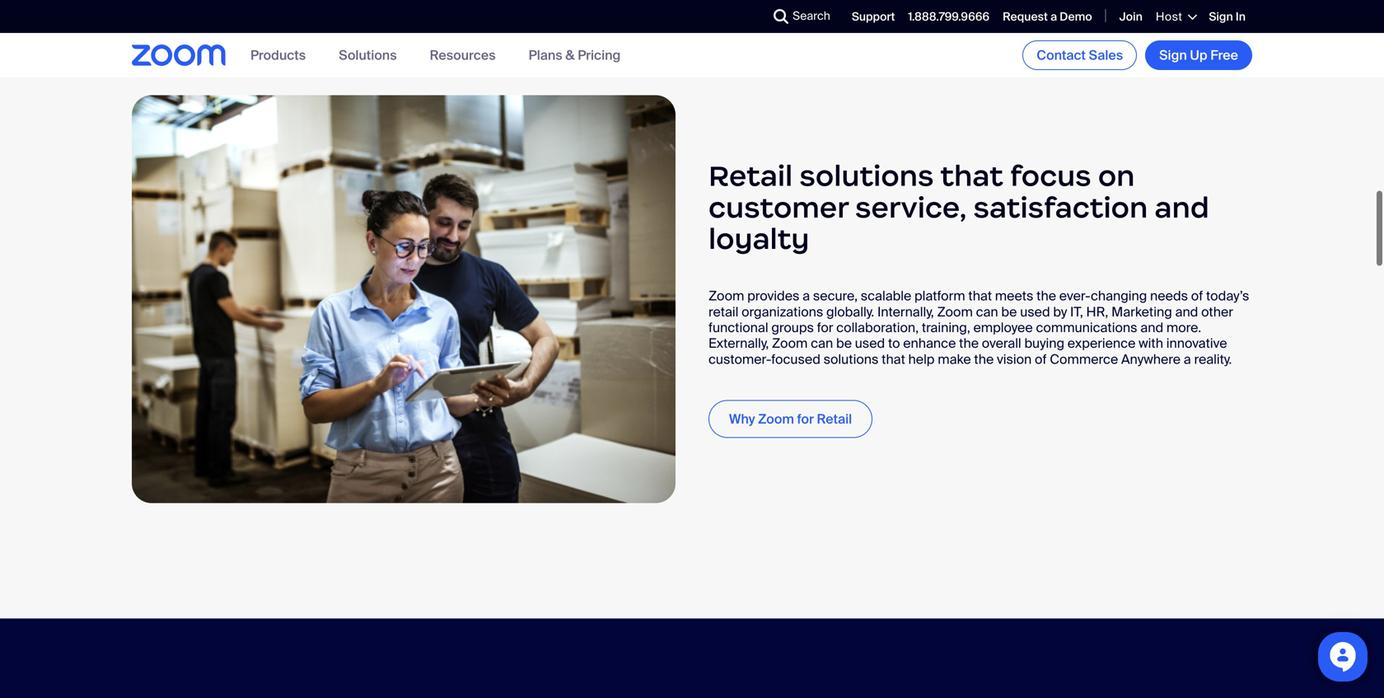Task type: describe. For each thing, give the bounding box(es) containing it.
organizations
[[742, 303, 824, 320]]

support
[[852, 9, 896, 24]]

the left overall
[[960, 335, 979, 352]]

sign up free link
[[1146, 40, 1253, 70]]

zoom provides a secure, scalable platform that meets the ever-changing needs of today's retail organizations globally. internally, zoom can be used by it, hr, marketing and other functional groups for collaboration, training, employee communications and more. externally, zoom can be used to enhance the overall buying experience with innovative customer-focused solutions that help make the vision of commerce anywhere a reality.
[[709, 287, 1250, 368]]

0 horizontal spatial can
[[811, 335, 834, 352]]

zoom inside why zoom for retail link
[[759, 410, 795, 428]]

host
[[1156, 9, 1183, 24]]

groups
[[772, 319, 814, 336]]

needs
[[1151, 287, 1189, 305]]

overall
[[982, 335, 1022, 352]]

1 horizontal spatial a
[[1051, 9, 1058, 24]]

plans & pricing
[[529, 46, 621, 64]]

help
[[909, 351, 935, 368]]

communications
[[1037, 319, 1138, 336]]

to
[[889, 335, 901, 352]]

on
[[1099, 158, 1136, 194]]

0 horizontal spatial be
[[837, 335, 852, 352]]

solutions button
[[339, 46, 397, 64]]

plans
[[529, 46, 563, 64]]

innovative
[[1167, 335, 1228, 352]]

plans & pricing link
[[529, 46, 621, 64]]

anywhere
[[1122, 351, 1181, 368]]

make
[[938, 351, 972, 368]]

globally.
[[827, 303, 875, 320]]

more.
[[1167, 319, 1202, 336]]

zoom up functional
[[709, 287, 745, 305]]

hr,
[[1087, 303, 1109, 320]]

products button
[[251, 46, 306, 64]]

retail solutions that focus on customer service, satisfaction and loyalty
[[709, 158, 1210, 257]]

0 horizontal spatial of
[[1035, 351, 1047, 368]]

the right make
[[975, 351, 994, 368]]

why
[[730, 410, 756, 428]]

contact sales
[[1037, 47, 1124, 64]]

satisfaction
[[974, 189, 1149, 225]]

sign in link
[[1210, 9, 1246, 24]]

scalable
[[861, 287, 912, 305]]

focus
[[1011, 158, 1092, 194]]

and left 'other'
[[1176, 303, 1199, 320]]

it,
[[1071, 303, 1084, 320]]

join
[[1120, 9, 1143, 24]]

demo
[[1060, 9, 1093, 24]]

resources button
[[430, 46, 496, 64]]

customer-
[[709, 351, 772, 368]]

collaboration,
[[837, 319, 919, 336]]

the left the ever-
[[1037, 287, 1057, 305]]

support link
[[852, 9, 896, 24]]

secure,
[[813, 287, 858, 305]]

0 vertical spatial can
[[977, 303, 999, 320]]

that inside retail solutions that focus on customer service, satisfaction and loyalty
[[941, 158, 1004, 194]]

&
[[566, 46, 575, 64]]

vision
[[997, 351, 1032, 368]]

sign in
[[1210, 9, 1246, 24]]

1 vertical spatial used
[[855, 335, 885, 352]]

platform
[[915, 287, 966, 305]]

training,
[[922, 319, 971, 336]]

loyalty
[[709, 221, 810, 257]]

solutions
[[339, 46, 397, 64]]

meets
[[996, 287, 1034, 305]]

buying
[[1025, 335, 1065, 352]]

sign for sign in
[[1210, 9, 1234, 24]]



Task type: locate. For each thing, give the bounding box(es) containing it.
0 vertical spatial used
[[1021, 303, 1051, 320]]

solutions
[[800, 158, 934, 194], [824, 351, 879, 368]]

0 horizontal spatial a
[[803, 287, 810, 305]]

1 horizontal spatial be
[[1002, 303, 1018, 320]]

be down globally.
[[837, 335, 852, 352]]

0 vertical spatial that
[[941, 158, 1004, 194]]

other
[[1202, 303, 1234, 320]]

of right vision
[[1035, 351, 1047, 368]]

can down globally.
[[811, 335, 834, 352]]

for right groups at the top right
[[817, 319, 834, 336]]

and right on
[[1155, 189, 1210, 225]]

for inside zoom provides a secure, scalable platform that meets the ever-changing needs of today's retail organizations globally. internally, zoom can be used by it, hr, marketing and other functional groups for collaboration, training, employee communications and more. externally, zoom can be used to enhance the overall buying experience with innovative customer-focused solutions that help make the vision of commerce anywhere a reality.
[[817, 319, 834, 336]]

provides
[[748, 287, 800, 305]]

a left the demo
[[1051, 9, 1058, 24]]

be
[[1002, 303, 1018, 320], [837, 335, 852, 352]]

sales
[[1089, 47, 1124, 64]]

1 vertical spatial retail
[[817, 410, 853, 428]]

1 vertical spatial sign
[[1160, 47, 1188, 64]]

0 horizontal spatial retail
[[709, 158, 793, 194]]

products
[[251, 46, 306, 64]]

for
[[817, 319, 834, 336], [798, 410, 814, 428]]

request a demo
[[1003, 9, 1093, 24]]

1 vertical spatial can
[[811, 335, 834, 352]]

internally,
[[878, 303, 935, 320]]

team looking at an ipad image
[[132, 95, 676, 503]]

be up overall
[[1002, 303, 1018, 320]]

that
[[941, 158, 1004, 194], [969, 287, 993, 305], [882, 351, 906, 368]]

a left secure,
[[803, 287, 810, 305]]

sign up free
[[1160, 47, 1239, 64]]

0 vertical spatial sign
[[1210, 9, 1234, 24]]

contact sales link
[[1023, 40, 1138, 70]]

used left the by
[[1021, 303, 1051, 320]]

zoom logo image
[[132, 45, 226, 66]]

externally,
[[709, 335, 769, 352]]

experience
[[1068, 335, 1136, 352]]

of right needs
[[1192, 287, 1204, 305]]

sign
[[1210, 9, 1234, 24], [1160, 47, 1188, 64]]

1 horizontal spatial for
[[817, 319, 834, 336]]

retail up loyalty
[[709, 158, 793, 194]]

a
[[1051, 9, 1058, 24], [803, 287, 810, 305], [1184, 351, 1192, 368]]

contact
[[1037, 47, 1086, 64]]

host button
[[1156, 9, 1196, 24]]

1 vertical spatial that
[[969, 287, 993, 305]]

retail inside retail solutions that focus on customer service, satisfaction and loyalty
[[709, 158, 793, 194]]

retail down focused
[[817, 410, 853, 428]]

2 vertical spatial a
[[1184, 351, 1192, 368]]

0 vertical spatial be
[[1002, 303, 1018, 320]]

that left meets
[[969, 287, 993, 305]]

retail
[[709, 303, 739, 320]]

free
[[1211, 47, 1239, 64]]

why zoom for retail
[[730, 410, 853, 428]]

1 vertical spatial for
[[798, 410, 814, 428]]

why zoom for retail link
[[709, 400, 873, 438]]

request
[[1003, 9, 1048, 24]]

today's
[[1207, 287, 1250, 305]]

zoom down organizations
[[772, 335, 808, 352]]

sign for sign up free
[[1160, 47, 1188, 64]]

2 horizontal spatial a
[[1184, 351, 1192, 368]]

enhance
[[904, 335, 957, 352]]

0 horizontal spatial for
[[798, 410, 814, 428]]

0 vertical spatial of
[[1192, 287, 1204, 305]]

functional
[[709, 319, 769, 336]]

retail
[[709, 158, 793, 194], [817, 410, 853, 428]]

1.888.799.9666 link
[[909, 9, 990, 24]]

zoom
[[709, 287, 745, 305], [938, 303, 973, 320], [772, 335, 808, 352], [759, 410, 795, 428]]

1 vertical spatial a
[[803, 287, 810, 305]]

0 vertical spatial retail
[[709, 158, 793, 194]]

zoom up enhance
[[938, 303, 973, 320]]

1 vertical spatial be
[[837, 335, 852, 352]]

that left the focus
[[941, 158, 1004, 194]]

in
[[1236, 9, 1246, 24]]

zoom right why
[[759, 410, 795, 428]]

a left 'reality.'
[[1184, 351, 1192, 368]]

request a demo link
[[1003, 9, 1093, 24]]

up
[[1191, 47, 1208, 64]]

search image
[[774, 9, 789, 24], [774, 9, 789, 24]]

0 vertical spatial a
[[1051, 9, 1058, 24]]

service,
[[856, 189, 967, 225]]

the
[[1037, 287, 1057, 305], [960, 335, 979, 352], [975, 351, 994, 368]]

and inside retail solutions that focus on customer service, satisfaction and loyalty
[[1155, 189, 1210, 225]]

ever-
[[1060, 287, 1091, 305]]

and up anywhere
[[1141, 319, 1164, 336]]

by
[[1054, 303, 1068, 320]]

solutions inside retail solutions that focus on customer service, satisfaction and loyalty
[[800, 158, 934, 194]]

1 horizontal spatial can
[[977, 303, 999, 320]]

used left to
[[855, 335, 885, 352]]

pricing
[[578, 46, 621, 64]]

changing
[[1091, 287, 1148, 305]]

marketing
[[1112, 303, 1173, 320]]

employee
[[974, 319, 1033, 336]]

1 vertical spatial solutions
[[824, 351, 879, 368]]

resources
[[430, 46, 496, 64]]

0 vertical spatial solutions
[[800, 158, 934, 194]]

and
[[1155, 189, 1210, 225], [1176, 303, 1199, 320], [1141, 319, 1164, 336]]

0 vertical spatial for
[[817, 319, 834, 336]]

can
[[977, 303, 999, 320], [811, 335, 834, 352]]

1 vertical spatial of
[[1035, 351, 1047, 368]]

focused
[[772, 351, 821, 368]]

1 horizontal spatial retail
[[817, 410, 853, 428]]

solutions inside zoom provides a secure, scalable platform that meets the ever-changing needs of today's retail organizations globally. internally, zoom can be used by it, hr, marketing and other functional groups for collaboration, training, employee communications and more. externally, zoom can be used to enhance the overall buying experience with innovative customer-focused solutions that help make the vision of commerce anywhere a reality.
[[824, 351, 879, 368]]

sign left up
[[1160, 47, 1188, 64]]

1 horizontal spatial sign
[[1210, 9, 1234, 24]]

with
[[1139, 335, 1164, 352]]

that left help
[[882, 351, 906, 368]]

of
[[1192, 287, 1204, 305], [1035, 351, 1047, 368]]

reality.
[[1195, 351, 1233, 368]]

0 horizontal spatial used
[[855, 335, 885, 352]]

1 horizontal spatial used
[[1021, 303, 1051, 320]]

for down focused
[[798, 410, 814, 428]]

sign left in
[[1210, 9, 1234, 24]]

search
[[793, 8, 831, 23]]

used
[[1021, 303, 1051, 320], [855, 335, 885, 352]]

customer
[[709, 189, 849, 225]]

commerce
[[1050, 351, 1119, 368]]

join link
[[1120, 9, 1143, 24]]

1.888.799.9666
[[909, 9, 990, 24]]

2 vertical spatial that
[[882, 351, 906, 368]]

can up overall
[[977, 303, 999, 320]]

0 horizontal spatial sign
[[1160, 47, 1188, 64]]

1 horizontal spatial of
[[1192, 287, 1204, 305]]



Task type: vqa. For each thing, say whether or not it's contained in the screenshot.
JOIN link
yes



